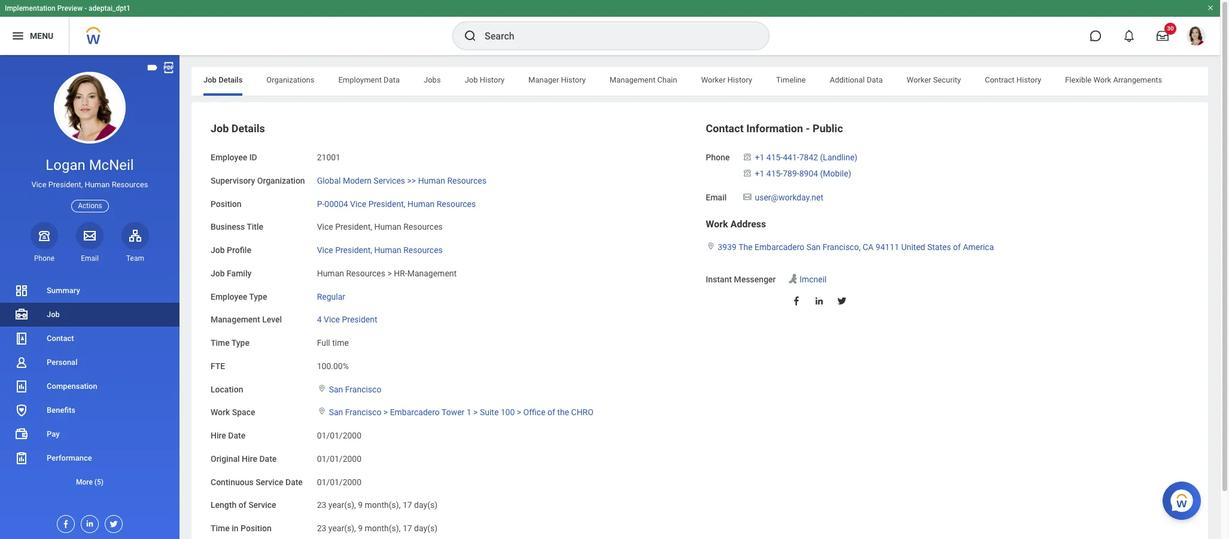 Task type: locate. For each thing, give the bounding box(es) containing it.
employee id element
[[317, 145, 341, 163]]

date left 'continuous service date' element
[[286, 478, 303, 487]]

0 horizontal spatial location image
[[317, 407, 327, 416]]

2 data from the left
[[867, 75, 883, 84]]

1 year(s), from the top
[[329, 501, 356, 510]]

0 horizontal spatial management
[[211, 315, 260, 325]]

1 415- from the top
[[767, 153, 783, 162]]

human down >>
[[408, 199, 435, 209]]

human inside business title element
[[375, 222, 402, 232]]

9
[[358, 501, 363, 510], [358, 524, 363, 533]]

position right 'in'
[[241, 524, 272, 533]]

1 vertical spatial 9
[[358, 524, 363, 533]]

facebook image down aim image
[[791, 296, 802, 306]]

data right additional
[[867, 75, 883, 84]]

1 horizontal spatial facebook image
[[791, 296, 802, 306]]

phone inside "popup button"
[[34, 254, 54, 263]]

list containing summary
[[0, 279, 180, 495]]

17
[[403, 501, 412, 510], [403, 524, 412, 533]]

francisco down the 100.00%
[[345, 385, 382, 394]]

management left the chain
[[610, 75, 656, 84]]

management down employee type
[[211, 315, 260, 325]]

9 inside time in position element
[[358, 524, 363, 533]]

9 for time in position
[[358, 524, 363, 533]]

user@workday.net
[[755, 193, 824, 202]]

day(s) up time in position element
[[414, 501, 438, 510]]

location image inside job details group
[[317, 407, 327, 416]]

1 day(s) from the top
[[414, 501, 438, 510]]

personal link
[[0, 351, 180, 375]]

resources inside the job family element
[[346, 269, 386, 278]]

1 vertical spatial san
[[329, 385, 343, 394]]

1 horizontal spatial management
[[408, 269, 457, 278]]

vice
[[31, 180, 46, 189], [350, 199, 367, 209], [317, 222, 333, 232], [317, 245, 333, 255], [324, 315, 340, 325]]

17 for time in position
[[403, 524, 412, 533]]

0 horizontal spatial date
[[228, 431, 246, 441]]

0 vertical spatial 01/01/2000
[[317, 431, 362, 441]]

23 inside time in position element
[[317, 524, 327, 533]]

mail image up email logan mcneil 'element'
[[83, 229, 97, 243]]

more
[[76, 478, 93, 487]]

2 vertical spatial 01/01/2000
[[317, 478, 362, 487]]

time type
[[211, 338, 250, 348]]

messenger
[[734, 275, 776, 284]]

phone image up phone logan mcneil element
[[36, 229, 53, 243]]

performance
[[47, 454, 92, 463]]

1 horizontal spatial work
[[706, 219, 729, 230]]

0 horizontal spatial data
[[384, 75, 400, 84]]

0 vertical spatial 17
[[403, 501, 412, 510]]

0 vertical spatial francisco
[[345, 385, 382, 394]]

23 inside the length of service element
[[317, 501, 327, 510]]

0 horizontal spatial contact
[[47, 334, 74, 343]]

0 vertical spatial year(s),
[[329, 501, 356, 510]]

1 +1 from the top
[[755, 153, 765, 162]]

business title element
[[317, 215, 443, 233]]

time left 'in'
[[211, 524, 230, 533]]

1 vertical spatial vice president, human resources
[[317, 222, 443, 232]]

2 year(s), from the top
[[329, 524, 356, 533]]

3939 the embarcadero san francisco, ca 94111 united states of america link
[[718, 240, 995, 252]]

month(s), inside the length of service element
[[365, 501, 401, 510]]

1 data from the left
[[384, 75, 400, 84]]

vice president, human resources up the vice president, human resources link
[[317, 222, 443, 232]]

0 vertical spatial location image
[[706, 242, 716, 250]]

phone image left 789-
[[742, 168, 753, 178]]

embarcadero right the
[[755, 243, 805, 252]]

tab list containing job details
[[192, 67, 1209, 96]]

- right preview at top left
[[85, 4, 87, 13]]

modern
[[343, 176, 372, 185]]

of right length
[[239, 501, 246, 510]]

1 9 from the top
[[358, 501, 363, 510]]

president, down logan
[[48, 180, 83, 189]]

vice president, human resources down logan mcneil
[[31, 180, 148, 189]]

president, inside navigation pane region
[[48, 180, 83, 189]]

year(s), inside time in position element
[[329, 524, 356, 533]]

0 horizontal spatial work
[[211, 408, 230, 417]]

human up the regular link
[[317, 269, 344, 278]]

month(s), up time in position element
[[365, 501, 401, 510]]

of right states
[[954, 243, 961, 252]]

email logan mcneil element
[[76, 254, 104, 263]]

location image down location icon
[[317, 407, 327, 416]]

+1 415-441-7842 (landline) link
[[755, 150, 858, 162]]

2 worker from the left
[[907, 75, 932, 84]]

day(s) for time in position
[[414, 524, 438, 533]]

month(s), inside time in position element
[[365, 524, 401, 533]]

more (5) button
[[0, 475, 180, 490]]

23 year(s), 9 month(s), 17 day(s) up time in position element
[[317, 501, 438, 510]]

2 01/01/2000 from the top
[[317, 454, 362, 464]]

date down work space
[[228, 431, 246, 441]]

personal image
[[14, 356, 29, 370]]

location image left 3939
[[706, 242, 716, 250]]

0 horizontal spatial worker
[[702, 75, 726, 84]]

0 horizontal spatial -
[[85, 4, 87, 13]]

arrangements
[[1114, 75, 1163, 84]]

1 employee from the top
[[211, 153, 247, 162]]

0 vertical spatial 23
[[317, 501, 327, 510]]

0 vertical spatial phone image
[[742, 152, 753, 162]]

1 vertical spatial job details
[[211, 122, 265, 135]]

job link
[[0, 303, 180, 327]]

year(s), down the length of service element
[[329, 524, 356, 533]]

2 vertical spatial of
[[239, 501, 246, 510]]

type down management level
[[232, 338, 250, 348]]

1 vertical spatial +1
[[755, 169, 765, 178]]

2 vertical spatial work
[[211, 408, 230, 417]]

job left profile
[[211, 245, 225, 255]]

3939
[[718, 243, 737, 252]]

email up work address
[[706, 193, 727, 202]]

1 worker from the left
[[702, 75, 726, 84]]

embarcadero left "tower"
[[390, 408, 440, 417]]

management level
[[211, 315, 282, 325]]

phone inside the contact information - public group
[[706, 153, 730, 162]]

resources up hr-
[[404, 245, 443, 255]]

100.00%
[[317, 362, 349, 371]]

information
[[747, 122, 804, 135]]

0 vertical spatial san
[[807, 243, 821, 252]]

2 +1 from the top
[[755, 169, 765, 178]]

contact information - public button
[[706, 122, 844, 135]]

2 9 from the top
[[358, 524, 363, 533]]

- inside menu banner
[[85, 4, 87, 13]]

president, down business title element
[[335, 245, 372, 255]]

job details inside group
[[211, 122, 265, 135]]

1 vertical spatial mail image
[[83, 229, 97, 243]]

1 23 from the top
[[317, 501, 327, 510]]

job down summary at the bottom of the page
[[47, 310, 60, 319]]

p-00004 vice president, human resources link
[[317, 197, 476, 209]]

history for contract history
[[1017, 75, 1042, 84]]

0 vertical spatial employee
[[211, 153, 247, 162]]

details up job details 'button'
[[219, 75, 243, 84]]

day(s) inside the length of service element
[[414, 501, 438, 510]]

- for public
[[806, 122, 810, 135]]

day(s) inside time in position element
[[414, 524, 438, 533]]

month(s), down the length of service element
[[365, 524, 401, 533]]

menu
[[30, 31, 53, 40]]

notifications large image
[[1124, 30, 1136, 42]]

1 vertical spatial year(s),
[[329, 524, 356, 533]]

23 year(s), 9 month(s), 17 day(s) down the length of service element
[[317, 524, 438, 533]]

- inside the contact information - public group
[[806, 122, 810, 135]]

suite
[[480, 408, 499, 417]]

0 horizontal spatial embarcadero
[[390, 408, 440, 417]]

work inside job details group
[[211, 408, 230, 417]]

1 23 year(s), 9 month(s), 17 day(s) from the top
[[317, 501, 438, 510]]

job up employee id
[[211, 122, 229, 135]]

work left space
[[211, 408, 230, 417]]

4 history from the left
[[1017, 75, 1042, 84]]

17 down the length of service element
[[403, 524, 412, 533]]

1 vertical spatial 01/01/2000
[[317, 454, 362, 464]]

2 horizontal spatial of
[[954, 243, 961, 252]]

01/01/2000 for continuous service date
[[317, 478, 362, 487]]

1 horizontal spatial mail image
[[742, 192, 753, 201]]

job details up employee id
[[211, 122, 265, 135]]

menu banner
[[0, 0, 1221, 55]]

date for service
[[286, 478, 303, 487]]

2 415- from the top
[[767, 169, 783, 178]]

san up hire date element
[[329, 408, 343, 417]]

1 vertical spatial management
[[408, 269, 457, 278]]

>>
[[407, 176, 416, 185]]

0 vertical spatial contact
[[706, 122, 744, 135]]

of
[[954, 243, 961, 252], [548, 408, 556, 417], [239, 501, 246, 510]]

1 vertical spatial 23
[[317, 524, 327, 533]]

resources right >>
[[448, 176, 487, 185]]

hire up 'continuous service date'
[[242, 454, 257, 464]]

history right contract
[[1017, 75, 1042, 84]]

date up 'continuous service date'
[[260, 454, 277, 464]]

president
[[342, 315, 378, 325]]

vice down logan
[[31, 180, 46, 189]]

history right manager
[[561, 75, 586, 84]]

history left manager
[[480, 75, 505, 84]]

data right the employment
[[384, 75, 400, 84]]

job details up job details 'button'
[[204, 75, 243, 84]]

supervisory organization
[[211, 176, 305, 185]]

0 vertical spatial mail image
[[742, 192, 753, 201]]

415- down '441-'
[[767, 169, 783, 178]]

items selected list
[[742, 150, 877, 181]]

worker left the security
[[907, 75, 932, 84]]

0 vertical spatial email
[[706, 193, 727, 202]]

mcneil
[[89, 157, 134, 174]]

0 vertical spatial 9
[[358, 501, 363, 510]]

01/01/2000
[[317, 431, 362, 441], [317, 454, 362, 464], [317, 478, 362, 487]]

1 vertical spatial 415-
[[767, 169, 783, 178]]

fte
[[211, 362, 225, 371]]

0 vertical spatial of
[[954, 243, 961, 252]]

facebook image
[[791, 296, 802, 306], [57, 516, 71, 529]]

2 23 from the top
[[317, 524, 327, 533]]

(5)
[[94, 478, 104, 487]]

team
[[126, 254, 144, 263]]

2 employee from the top
[[211, 292, 247, 301]]

2 day(s) from the top
[[414, 524, 438, 533]]

type for time type
[[232, 338, 250, 348]]

0 vertical spatial work
[[1094, 75, 1112, 84]]

work
[[1094, 75, 1112, 84], [706, 219, 729, 230], [211, 408, 230, 417]]

mail image inside "email" popup button
[[83, 229, 97, 243]]

1 vertical spatial of
[[548, 408, 556, 417]]

human
[[418, 176, 445, 185], [85, 180, 110, 189], [408, 199, 435, 209], [375, 222, 402, 232], [375, 245, 402, 255], [317, 269, 344, 278]]

location image for work space
[[317, 407, 327, 416]]

1 horizontal spatial location image
[[706, 242, 716, 250]]

1 horizontal spatial worker
[[907, 75, 932, 84]]

mail image inside the contact information - public group
[[742, 192, 753, 201]]

employee down job family on the left of the page
[[211, 292, 247, 301]]

1 vertical spatial date
[[260, 454, 277, 464]]

type
[[249, 292, 267, 301], [232, 338, 250, 348]]

management for management chain
[[610, 75, 656, 84]]

work inside the contact information - public group
[[706, 219, 729, 230]]

mail image
[[742, 192, 753, 201], [83, 229, 97, 243]]

0 horizontal spatial hire
[[211, 431, 226, 441]]

0 horizontal spatial of
[[239, 501, 246, 510]]

1 vertical spatial 23 year(s), 9 month(s), 17 day(s)
[[317, 524, 438, 533]]

1 vertical spatial time
[[211, 524, 230, 533]]

1 vertical spatial phone image
[[742, 168, 753, 178]]

2 17 from the top
[[403, 524, 412, 533]]

0 vertical spatial day(s)
[[414, 501, 438, 510]]

0 vertical spatial position
[[211, 199, 242, 209]]

1 vertical spatial hire
[[242, 454, 257, 464]]

1 horizontal spatial date
[[260, 454, 277, 464]]

email inside the contact information - public group
[[706, 193, 727, 202]]

1 vertical spatial type
[[232, 338, 250, 348]]

job up job details 'button'
[[204, 75, 217, 84]]

0 vertical spatial type
[[249, 292, 267, 301]]

0 horizontal spatial email
[[81, 254, 99, 263]]

san left francisco,
[[807, 243, 821, 252]]

9 up time in position element
[[358, 501, 363, 510]]

instant
[[706, 275, 732, 284]]

tab list
[[192, 67, 1209, 96]]

1 vertical spatial position
[[241, 524, 272, 533]]

regular
[[317, 292, 345, 301]]

1 history from the left
[[480, 75, 505, 84]]

2 time from the top
[[211, 524, 230, 533]]

phone image inside "popup button"
[[36, 229, 53, 243]]

0 vertical spatial date
[[228, 431, 246, 441]]

position up business
[[211, 199, 242, 209]]

history for manager history
[[561, 75, 586, 84]]

francisco down san francisco on the left bottom of the page
[[345, 408, 382, 417]]

17 up time in position element
[[403, 501, 412, 510]]

job details inside tab list
[[204, 75, 243, 84]]

>
[[388, 269, 392, 278], [384, 408, 388, 417], [474, 408, 478, 417], [517, 408, 522, 417]]

email inside 'element'
[[81, 254, 99, 263]]

1 vertical spatial details
[[232, 122, 265, 135]]

2 history from the left
[[561, 75, 586, 84]]

17 inside the length of service element
[[403, 501, 412, 510]]

length
[[211, 501, 237, 510]]

id
[[249, 153, 257, 162]]

year(s), inside the length of service element
[[329, 501, 356, 510]]

month(s),
[[365, 501, 401, 510], [365, 524, 401, 533]]

vice president, human resources up the job family element
[[317, 245, 443, 255]]

linkedin image
[[81, 516, 95, 529]]

location image
[[706, 242, 716, 250], [317, 407, 327, 416]]

phone image down the contact information - public
[[742, 152, 753, 162]]

year(s), down 'continuous service date' element
[[329, 501, 356, 510]]

service down 'continuous service date'
[[249, 501, 276, 510]]

1 vertical spatial contact
[[47, 334, 74, 343]]

0 horizontal spatial facebook image
[[57, 516, 71, 529]]

phone
[[706, 153, 730, 162], [34, 254, 54, 263]]

human right >>
[[418, 176, 445, 185]]

details inside tab list
[[219, 75, 243, 84]]

1 vertical spatial 17
[[403, 524, 412, 533]]

details
[[219, 75, 243, 84], [232, 122, 265, 135]]

benefits image
[[14, 404, 29, 418]]

23 year(s), 9 month(s), 17 day(s)
[[317, 501, 438, 510], [317, 524, 438, 533]]

1 17 from the top
[[403, 501, 412, 510]]

management
[[610, 75, 656, 84], [408, 269, 457, 278], [211, 315, 260, 325]]

president, up business title element
[[369, 199, 406, 209]]

of left the
[[548, 408, 556, 417]]

3 history from the left
[[728, 75, 753, 84]]

1 vertical spatial location image
[[317, 407, 327, 416]]

0 vertical spatial management
[[610, 75, 656, 84]]

team link
[[122, 222, 149, 263]]

facebook image left linkedin image
[[57, 516, 71, 529]]

job details
[[204, 75, 243, 84], [211, 122, 265, 135]]

resources inside navigation pane region
[[112, 180, 148, 189]]

+1 left 789-
[[755, 169, 765, 178]]

resources down the vice president, human resources link
[[346, 269, 386, 278]]

01/01/2000 up 'continuous service date' element
[[317, 454, 362, 464]]

employee up supervisory
[[211, 153, 247, 162]]

benefits
[[47, 406, 75, 415]]

441-
[[783, 153, 800, 162]]

4 vice president
[[317, 315, 378, 325]]

2 francisco from the top
[[345, 408, 382, 417]]

0 horizontal spatial mail image
[[83, 229, 97, 243]]

415- for 789-
[[767, 169, 783, 178]]

17 inside time in position element
[[403, 524, 412, 533]]

job inside list
[[47, 310, 60, 319]]

1 vertical spatial day(s)
[[414, 524, 438, 533]]

1 horizontal spatial data
[[867, 75, 883, 84]]

0 vertical spatial service
[[256, 478, 284, 487]]

president, down the "00004"
[[335, 222, 372, 232]]

1 month(s), from the top
[[365, 501, 401, 510]]

human inside the job family element
[[317, 269, 344, 278]]

time for time in position
[[211, 524, 230, 533]]

415- up 789-
[[767, 153, 783, 162]]

work right flexible
[[1094, 75, 1112, 84]]

summary image
[[14, 284, 29, 298]]

close environment banner image
[[1208, 4, 1215, 11]]

time in position element
[[317, 517, 438, 535]]

service
[[256, 478, 284, 487], [249, 501, 276, 510]]

worker
[[702, 75, 726, 84], [907, 75, 932, 84]]

0 vertical spatial phone
[[706, 153, 730, 162]]

contact inside group
[[706, 122, 744, 135]]

0 vertical spatial job details
[[204, 75, 243, 84]]

1 vertical spatial month(s),
[[365, 524, 401, 533]]

Search Workday  search field
[[485, 23, 745, 49]]

embarcadero
[[755, 243, 805, 252], [390, 408, 440, 417]]

0 vertical spatial details
[[219, 75, 243, 84]]

1 vertical spatial employee
[[211, 292, 247, 301]]

regular link
[[317, 290, 345, 301]]

san
[[807, 243, 821, 252], [329, 385, 343, 394], [329, 408, 343, 417]]

contact inside list
[[47, 334, 74, 343]]

2 vertical spatial vice president, human resources
[[317, 245, 443, 255]]

hire up original
[[211, 431, 226, 441]]

1 horizontal spatial email
[[706, 193, 727, 202]]

2 horizontal spatial management
[[610, 75, 656, 84]]

23 for time in position
[[317, 524, 327, 533]]

date
[[228, 431, 246, 441], [260, 454, 277, 464], [286, 478, 303, 487]]

compensation
[[47, 382, 97, 391]]

day(s) down the length of service element
[[414, 524, 438, 533]]

0 horizontal spatial phone
[[34, 254, 54, 263]]

2 horizontal spatial date
[[286, 478, 303, 487]]

2 vertical spatial date
[[286, 478, 303, 487]]

01/01/2000 up original hire date element
[[317, 431, 362, 441]]

date for hire
[[260, 454, 277, 464]]

0 vertical spatial month(s),
[[365, 501, 401, 510]]

0 vertical spatial time
[[211, 338, 230, 348]]

contact down worker history
[[706, 122, 744, 135]]

2 vertical spatial phone image
[[36, 229, 53, 243]]

0 vertical spatial embarcadero
[[755, 243, 805, 252]]

worker for worker history
[[702, 75, 726, 84]]

human resources > hr-management
[[317, 269, 457, 278]]

0 vertical spatial -
[[85, 4, 87, 13]]

human down logan mcneil
[[85, 180, 110, 189]]

resources down p-00004 vice president, human resources
[[404, 222, 443, 232]]

3 01/01/2000 from the top
[[317, 478, 362, 487]]

+1 415-441-7842 (landline)
[[755, 153, 858, 162]]

(landline)
[[821, 153, 858, 162]]

details up id
[[232, 122, 265, 135]]

2 horizontal spatial work
[[1094, 75, 1112, 84]]

email up summary link
[[81, 254, 99, 263]]

-
[[85, 4, 87, 13], [806, 122, 810, 135]]

2 23 year(s), 9 month(s), 17 day(s) from the top
[[317, 524, 438, 533]]

phone image
[[742, 152, 753, 162], [742, 168, 753, 178], [36, 229, 53, 243]]

chro
[[572, 408, 594, 417]]

- left public
[[806, 122, 810, 135]]

vice down p-
[[317, 222, 333, 232]]

2 month(s), from the top
[[365, 524, 401, 533]]

1 horizontal spatial -
[[806, 122, 810, 135]]

1 francisco from the top
[[345, 385, 382, 394]]

vice right the "00004"
[[350, 199, 367, 209]]

0 vertical spatial 415-
[[767, 153, 783, 162]]

san for san francisco > embarcadero tower 1 > suite 100 > office of the chro
[[329, 408, 343, 417]]

9 down the length of service element
[[358, 524, 363, 533]]

summary
[[47, 286, 80, 295]]

1 vertical spatial embarcadero
[[390, 408, 440, 417]]

1 horizontal spatial contact
[[706, 122, 744, 135]]

1 time from the top
[[211, 338, 230, 348]]

resources down mcneil
[[112, 180, 148, 189]]

1 01/01/2000 from the top
[[317, 431, 362, 441]]

8904
[[800, 169, 819, 178]]

type up management level
[[249, 292, 267, 301]]

hire date element
[[317, 424, 362, 442]]

month(s), for length of service
[[365, 501, 401, 510]]

vice inside business title element
[[317, 222, 333, 232]]

organization
[[257, 176, 305, 185]]

9 inside the length of service element
[[358, 501, 363, 510]]

p-00004 vice president, human resources
[[317, 199, 476, 209]]

in
[[232, 524, 239, 533]]

work address
[[706, 219, 767, 230]]

1 horizontal spatial embarcadero
[[755, 243, 805, 252]]

23
[[317, 501, 327, 510], [317, 524, 327, 533]]

contact up personal
[[47, 334, 74, 343]]

0 vertical spatial vice president, human resources
[[31, 180, 148, 189]]

history left timeline
[[728, 75, 753, 84]]

time up "fte"
[[211, 338, 230, 348]]

contract
[[986, 75, 1015, 84]]

list
[[0, 279, 180, 495]]

san for san francisco
[[329, 385, 343, 394]]

management down the vice president, human resources link
[[408, 269, 457, 278]]

history
[[480, 75, 505, 84], [561, 75, 586, 84], [728, 75, 753, 84], [1017, 75, 1042, 84]]

mail image up address
[[742, 192, 753, 201]]

0 vertical spatial 23 year(s), 9 month(s), 17 day(s)
[[317, 501, 438, 510]]

contact
[[706, 122, 744, 135], [47, 334, 74, 343]]

location image for work address
[[706, 242, 716, 250]]

1 vertical spatial francisco
[[345, 408, 382, 417]]

1 vertical spatial work
[[706, 219, 729, 230]]



Task type: vqa. For each thing, say whether or not it's contained in the screenshot.
"Work Space"
yes



Task type: describe. For each thing, give the bounding box(es) containing it.
history for job history
[[480, 75, 505, 84]]

preview
[[57, 4, 83, 13]]

embarcadero inside job details group
[[390, 408, 440, 417]]

management for management level
[[211, 315, 260, 325]]

the
[[739, 243, 753, 252]]

america
[[964, 243, 995, 252]]

job family element
[[317, 262, 457, 279]]

francisco for san francisco
[[345, 385, 382, 394]]

job right jobs
[[465, 75, 478, 84]]

9 for length of service
[[358, 501, 363, 510]]

employee for employee id
[[211, 153, 247, 162]]

chain
[[658, 75, 678, 84]]

manager
[[529, 75, 559, 84]]

vice president, human resources for business title element
[[317, 222, 443, 232]]

length of service element
[[317, 494, 438, 511]]

3939 the embarcadero san francisco, ca 94111 united states of america
[[718, 243, 995, 252]]

email button
[[76, 222, 104, 263]]

full time
[[317, 338, 349, 348]]

23 year(s), 9 month(s), 17 day(s) for position
[[317, 524, 438, 533]]

job details group
[[211, 122, 694, 539]]

president, inside business title element
[[335, 222, 372, 232]]

vice right the 4
[[324, 315, 340, 325]]

twitter image
[[837, 296, 848, 306]]

organizations
[[267, 75, 315, 84]]

linkedin image
[[814, 296, 825, 306]]

aim image
[[787, 273, 799, 285]]

full time element
[[317, 336, 349, 348]]

resources inside business title element
[[404, 222, 443, 232]]

united
[[902, 243, 926, 252]]

vice president, human resources link
[[317, 243, 443, 255]]

embarcadero inside the contact information - public group
[[755, 243, 805, 252]]

1
[[467, 408, 472, 417]]

time in position
[[211, 524, 272, 533]]

location
[[211, 385, 243, 394]]

human up the job family element
[[375, 245, 402, 255]]

original hire date
[[211, 454, 277, 464]]

personal
[[47, 358, 78, 367]]

1 vertical spatial service
[[249, 501, 276, 510]]

23 for length of service
[[317, 501, 327, 510]]

hr-
[[394, 269, 408, 278]]

original
[[211, 454, 240, 464]]

job left the family
[[211, 269, 225, 278]]

pay
[[47, 430, 60, 439]]

100
[[501, 408, 515, 417]]

1 horizontal spatial hire
[[242, 454, 257, 464]]

human inside navigation pane region
[[85, 180, 110, 189]]

17 for length of service
[[403, 501, 412, 510]]

resources down 'global modern services >> human resources'
[[437, 199, 476, 209]]

location image
[[317, 384, 327, 392]]

employment data
[[339, 75, 400, 84]]

+1 for +1 415-441-7842 (landline)
[[755, 153, 765, 162]]

address
[[731, 219, 767, 230]]

00004
[[325, 199, 348, 209]]

implementation preview -   adeptai_dpt1
[[5, 4, 130, 13]]

compensation link
[[0, 375, 180, 399]]

+1 for +1 415-789-8904 (mobile)
[[755, 169, 765, 178]]

space
[[232, 408, 255, 417]]

year(s), for position
[[329, 524, 356, 533]]

states
[[928, 243, 952, 252]]

work inside tab list
[[1094, 75, 1112, 84]]

history for worker history
[[728, 75, 753, 84]]

flexible work arrangements
[[1066, 75, 1163, 84]]

global
[[317, 176, 341, 185]]

tag image
[[146, 61, 159, 74]]

lmcneil link
[[800, 272, 827, 284]]

title
[[247, 222, 263, 232]]

level
[[262, 315, 282, 325]]

navigation pane region
[[0, 55, 180, 539]]

contract history
[[986, 75, 1042, 84]]

pay link
[[0, 423, 180, 447]]

vice president, human resources inside navigation pane region
[[31, 180, 148, 189]]

+1 415-789-8904 (mobile)
[[755, 169, 852, 178]]

view printable version (pdf) image
[[162, 61, 175, 74]]

23 year(s), 9 month(s), 17 day(s) for service
[[317, 501, 438, 510]]

4
[[317, 315, 322, 325]]

(mobile)
[[821, 169, 852, 178]]

san francisco > embarcadero tower 1 > suite 100 > office of the chro
[[329, 408, 594, 417]]

job image
[[14, 308, 29, 322]]

view team image
[[128, 229, 143, 243]]

instant messenger
[[706, 275, 776, 284]]

actions
[[78, 202, 102, 210]]

phone logan mcneil element
[[31, 254, 58, 263]]

additional
[[830, 75, 865, 84]]

job family
[[211, 269, 252, 278]]

actions button
[[71, 200, 109, 212]]

time
[[332, 338, 349, 348]]

tower
[[442, 408, 465, 417]]

compensation image
[[14, 380, 29, 394]]

415- for 441-
[[767, 153, 783, 162]]

contact for contact
[[47, 334, 74, 343]]

fte element
[[317, 354, 349, 372]]

phone image for +1 415-789-8904 (mobile)
[[742, 168, 753, 178]]

work for work address
[[706, 219, 729, 230]]

pay image
[[14, 428, 29, 442]]

global modern services >> human resources
[[317, 176, 487, 185]]

performance image
[[14, 451, 29, 466]]

vice president, human resources for the vice president, human resources link
[[317, 245, 443, 255]]

contact information - public
[[706, 122, 844, 135]]

more (5)
[[76, 478, 104, 487]]

profile logan mcneil image
[[1187, 26, 1207, 48]]

justify image
[[11, 29, 25, 43]]

time for time type
[[211, 338, 230, 348]]

hire date
[[211, 431, 246, 441]]

employee type
[[211, 292, 267, 301]]

employee for employee type
[[211, 292, 247, 301]]

inbox large image
[[1157, 30, 1169, 42]]

ca
[[863, 243, 874, 252]]

office
[[524, 408, 546, 417]]

data for employment data
[[384, 75, 400, 84]]

supervisory
[[211, 176, 255, 185]]

1 vertical spatial facebook image
[[57, 516, 71, 529]]

contact image
[[14, 332, 29, 346]]

789-
[[783, 169, 800, 178]]

30 button
[[1150, 23, 1177, 49]]

type for employee type
[[249, 292, 267, 301]]

of inside the contact information - public group
[[954, 243, 961, 252]]

data for additional data
[[867, 75, 883, 84]]

1 horizontal spatial of
[[548, 408, 556, 417]]

day(s) for length of service
[[414, 501, 438, 510]]

details inside group
[[232, 122, 265, 135]]

benefits link
[[0, 399, 180, 423]]

management inside the job family element
[[408, 269, 457, 278]]

employee id
[[211, 153, 257, 162]]

twitter image
[[105, 516, 119, 529]]

7842
[[800, 153, 819, 162]]

contact information - public group
[[706, 122, 1190, 314]]

continuous
[[211, 478, 254, 487]]

vice inside navigation pane region
[[31, 180, 46, 189]]

work for work space
[[211, 408, 230, 417]]

flexible
[[1066, 75, 1092, 84]]

team logan mcneil element
[[122, 254, 149, 263]]

san inside the contact information - public group
[[807, 243, 821, 252]]

lmcneil
[[800, 275, 827, 284]]

> inside the job family element
[[388, 269, 392, 278]]

worker history
[[702, 75, 753, 84]]

01/01/2000 for original hire date
[[317, 454, 362, 464]]

worker for worker security
[[907, 75, 932, 84]]

francisco,
[[823, 243, 861, 252]]

more (5) button
[[0, 471, 180, 495]]

- for adeptai_dpt1
[[85, 4, 87, 13]]

+1 415-789-8904 (mobile) link
[[755, 166, 852, 178]]

contact for contact information - public
[[706, 122, 744, 135]]

additional data
[[830, 75, 883, 84]]

continuous service date element
[[317, 470, 362, 488]]

search image
[[463, 29, 478, 43]]

phone image for +1 415-441-7842 (landline)
[[742, 152, 753, 162]]

contact link
[[0, 327, 180, 351]]

job details button
[[211, 122, 265, 135]]

21001
[[317, 153, 341, 162]]

logan mcneil
[[46, 157, 134, 174]]

length of service
[[211, 501, 276, 510]]

01/01/2000 for hire date
[[317, 431, 362, 441]]

original hire date element
[[317, 447, 362, 465]]

year(s), for service
[[329, 501, 356, 510]]

month(s), for time in position
[[365, 524, 401, 533]]

global modern services >> human resources link
[[317, 173, 487, 185]]

vice up the regular link
[[317, 245, 333, 255]]

francisco for san francisco > embarcadero tower 1 > suite 100 > office of the chro
[[345, 408, 382, 417]]

public
[[813, 122, 844, 135]]



